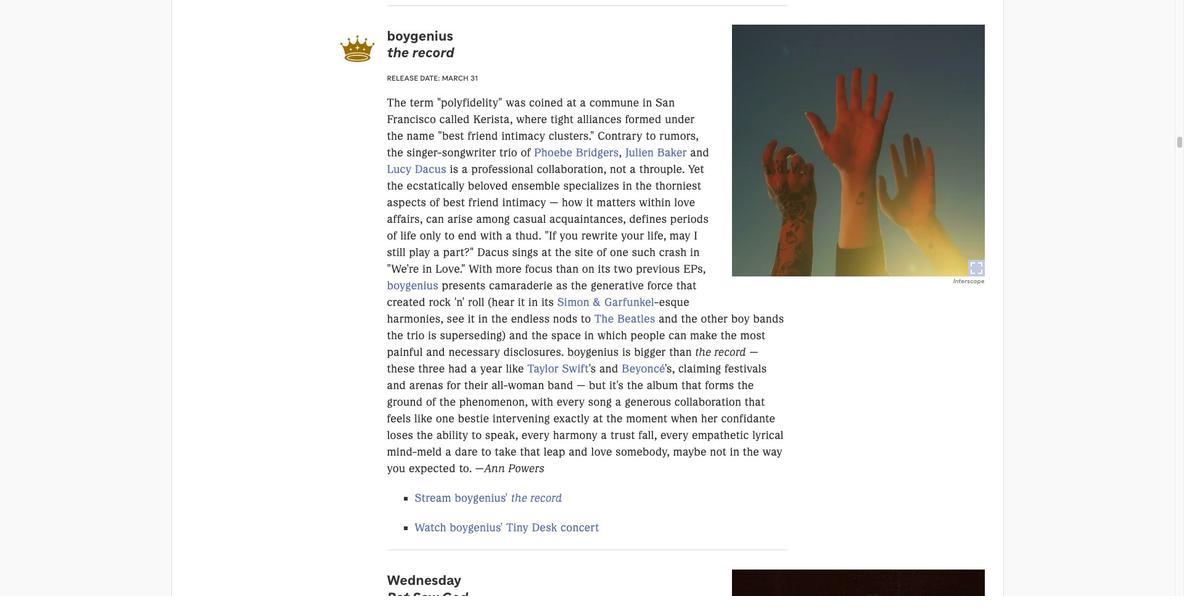Task type: locate. For each thing, give the bounding box(es) containing it.
every up exactly
[[557, 396, 585, 409]]

tight
[[551, 113, 574, 126]]

make
[[690, 329, 717, 343]]

intimacy up casual
[[502, 196, 546, 209]]

it
[[586, 196, 593, 209], [518, 296, 525, 309], [468, 312, 475, 326]]

see
[[447, 312, 464, 326]]

in right 'space'
[[584, 329, 594, 343]]

it down the camaraderie
[[518, 296, 525, 309]]

release date: march 31
[[387, 73, 478, 82]]

record inside boygenius the record
[[412, 44, 454, 61]]

0 vertical spatial can
[[426, 213, 444, 226]]

0 vertical spatial it
[[586, 196, 593, 209]]

ensemble
[[512, 179, 560, 193]]

julien
[[625, 146, 654, 160]]

the down festivals
[[738, 379, 754, 393]]

every down intervening
[[522, 429, 550, 443]]

0 vertical spatial one
[[610, 246, 629, 259]]

1 vertical spatial love
[[591, 446, 612, 459]]

trio up professional on the top
[[499, 146, 517, 160]]

necessary
[[449, 346, 500, 359]]

one up ability
[[436, 412, 455, 426]]

one up two
[[610, 246, 629, 259]]

1 vertical spatial one
[[436, 412, 455, 426]]

to left end
[[444, 229, 455, 243]]

loses
[[387, 429, 413, 443]]

in up 'endless'
[[528, 296, 538, 309]]

the inside -esque harmonies, see it in the endless nods to
[[491, 312, 508, 326]]

a left thud.
[[506, 229, 512, 243]]

coined
[[529, 96, 563, 110]]

with down among
[[480, 229, 502, 243]]

to up julien baker link
[[646, 129, 656, 143]]

than up the as
[[556, 263, 579, 276]]

you inside the 's, claiming festivals and arenas for their all-woman band — but it's the album that forms the ground of the phenomenon, with every song a generous collaboration that feels like one bestie intervening exactly at the moment when her confidante loses the ability to speak, every harmony a trust fall, every empathetic lyrical mind-meld a dare to take that leap and love somebody, maybe not in the way you expected to. —
[[387, 462, 406, 476]]

the up meld
[[417, 429, 433, 443]]

to inside -esque harmonies, see it in the endless nods to
[[581, 312, 591, 326]]

and down these
[[387, 379, 406, 393]]

1 horizontal spatial with
[[531, 396, 553, 409]]

and down esque
[[659, 312, 678, 326]]

0 horizontal spatial you
[[387, 462, 406, 476]]

2 horizontal spatial at
[[593, 412, 603, 426]]

you inside is a professional collaboration, not a throuple. yet the ecstatically beloved ensemble specializes in the thorniest aspects of best friend intimacy — how it matters within love affairs, can arise among casual acquaintances, defines periods of life only to end with a thud. "if you rewrite your life, may i still play a part?" dacus sings at the site of one such crash in "we're in love." with more focus than on its two previous eps, boygenius
[[560, 229, 578, 243]]

francisco
[[387, 113, 436, 126]]

swift
[[562, 362, 589, 376]]

1 vertical spatial the
[[594, 312, 614, 326]]

can inside and the other boy bands the trio is superseding) and the space in which people can make the most painful and necessary disclosures. boygenius is bigger than
[[669, 329, 687, 343]]

1 horizontal spatial is
[[450, 163, 458, 176]]

a up alliances
[[580, 96, 586, 110]]

eps,
[[683, 263, 706, 276]]

in down roll
[[478, 312, 488, 326]]

it down specializes
[[586, 196, 593, 209]]

0 vertical spatial with
[[480, 229, 502, 243]]

its right on
[[598, 263, 611, 276]]

bands
[[753, 312, 784, 326]]

to
[[646, 129, 656, 143], [444, 229, 455, 243], [581, 312, 591, 326], [472, 429, 482, 443], [481, 446, 491, 459]]

not inside the 's, claiming festivals and arenas for their all-woman band — but it's the album that forms the ground of the phenomenon, with every song a generous collaboration that feels like one bestie intervening exactly at the moment when her confidante loses the ability to speak, every harmony a trust fall, every empathetic lyrical mind-meld a dare to take that leap and love somebody, maybe not in the way you expected to. —
[[710, 446, 727, 459]]

0 vertical spatial like
[[506, 362, 524, 376]]

1 vertical spatial boygenius'
[[450, 522, 503, 535]]

and right 's on the bottom of page
[[599, 362, 619, 376]]

0 horizontal spatial love
[[591, 446, 612, 459]]

— inside is a professional collaboration, not a throuple. yet the ecstatically beloved ensemble specializes in the thorniest aspects of best friend intimacy — how it matters within love affairs, can arise among casual acquaintances, defines periods of life only to end with a thud. "if you rewrite your life, may i still play a part?" dacus sings at the site of one such crash in "we're in love." with more focus than on its two previous eps, boygenius
[[550, 196, 558, 209]]

at up tight
[[567, 96, 577, 110]]

at down the "song"
[[593, 412, 603, 426]]

of inside the 's, claiming festivals and arenas for their all-woman band — but it's the album that forms the ground of the phenomenon, with every song a generous collaboration that feels like one bestie intervening exactly at the moment when her confidante loses the ability to speak, every harmony a trust fall, every empathetic lyrical mind-meld a dare to take that leap and love somebody, maybe not in the way you expected to. —
[[426, 396, 436, 409]]

1 vertical spatial than
[[669, 346, 692, 359]]

intimacy down where
[[501, 129, 545, 143]]

in inside and the other boy bands the trio is superseding) and the space in which people can make the most painful and necessary disclosures. boygenius is bigger than
[[584, 329, 594, 343]]

and up yet
[[690, 146, 709, 160]]

beatles
[[617, 312, 655, 326]]

1 vertical spatial it
[[518, 296, 525, 309]]

record up release date: march 31
[[412, 44, 454, 61]]

2 vertical spatial record
[[530, 492, 562, 506]]

in up formed
[[643, 96, 652, 110]]

2 horizontal spatial it
[[586, 196, 593, 209]]

0 horizontal spatial like
[[414, 412, 433, 426]]

2 vertical spatial boygenius
[[567, 346, 619, 359]]

1 vertical spatial with
[[531, 396, 553, 409]]

of down arenas
[[426, 396, 436, 409]]

0 horizontal spatial the
[[387, 96, 406, 110]]

every down 'when'
[[660, 429, 689, 443]]

a inside — these three had a year like
[[471, 362, 477, 376]]

to up ann
[[481, 446, 491, 459]]

a right had
[[471, 362, 477, 376]]

0 horizontal spatial dacus
[[415, 163, 447, 176]]

the down simon & garfunkel 'link'
[[594, 312, 614, 326]]

the up the lucy
[[387, 146, 403, 160]]

one inside the 's, claiming festivals and arenas for their all-woman band — but it's the album that forms the ground of the phenomenon, with every song a generous collaboration that feels like one bestie intervening exactly at the moment when her confidante loses the ability to speak, every harmony a trust fall, every empathetic lyrical mind-meld a dare to take that leap and love somebody, maybe not in the way you expected to. —
[[436, 412, 455, 426]]

love down trust
[[591, 446, 612, 459]]

you right "if
[[560, 229, 578, 243]]

1 vertical spatial its
[[541, 296, 554, 309]]

at inside is a professional collaboration, not a throuple. yet the ecstatically beloved ensemble specializes in the thorniest aspects of best friend intimacy — how it matters within love affairs, can arise among casual acquaintances, defines periods of life only to end with a thud. "if you rewrite your life, may i still play a part?" dacus sings at the site of one such crash in "we're in love." with more focus than on its two previous eps, boygenius
[[542, 246, 552, 259]]

the down beyoncé link
[[627, 379, 643, 393]]

most
[[740, 329, 766, 343]]

1 horizontal spatial love
[[674, 196, 695, 209]]

0 horizontal spatial than
[[556, 263, 579, 276]]

with
[[469, 263, 493, 276]]

love inside is a professional collaboration, not a throuple. yet the ecstatically beloved ensemble specializes in the thorniest aspects of best friend intimacy — how it matters within love affairs, can arise among casual acquaintances, defines periods of life only to end with a thud. "if you rewrite your life, may i still play a part?" dacus sings at the site of one such crash in "we're in love." with more focus than on its two previous eps, boygenius
[[674, 196, 695, 209]]

woman
[[508, 379, 544, 393]]

to inside is a professional collaboration, not a throuple. yet the ecstatically beloved ensemble specializes in the thorniest aspects of best friend intimacy — how it matters within love affairs, can arise among casual acquaintances, defines periods of life only to end with a thud. "if you rewrite your life, may i still play a part?" dacus sings at the site of one such crash in "we're in love." with more focus than on its two previous eps, boygenius
[[444, 229, 455, 243]]

one inside is a professional collaboration, not a throuple. yet the ecstatically beloved ensemble specializes in the thorniest aspects of best friend intimacy — how it matters within love affairs, can arise among casual acquaintances, defines periods of life only to end with a thud. "if you rewrite your life, may i still play a part?" dacus sings at the site of one such crash in "we're in love." with more focus than on its two previous eps, boygenius
[[610, 246, 629, 259]]

0 horizontal spatial with
[[480, 229, 502, 243]]

friend down kerista,
[[468, 129, 498, 143]]

such
[[632, 246, 656, 259]]

1 vertical spatial can
[[669, 329, 687, 343]]

watch boygenius' tiny desk concert link
[[415, 522, 599, 535]]

0 vertical spatial than
[[556, 263, 579, 276]]

among
[[476, 213, 510, 226]]

in inside presents camaraderie as the generative force that created rock 'n' roll (hear it in its
[[528, 296, 538, 309]]

can left make
[[669, 329, 687, 343]]

the down the lucy
[[387, 179, 403, 193]]

0 horizontal spatial record
[[412, 44, 454, 61]]

is down which
[[622, 346, 631, 359]]

0 horizontal spatial its
[[541, 296, 554, 309]]

0 horizontal spatial at
[[542, 246, 552, 259]]

dare
[[455, 446, 478, 459]]

0 vertical spatial the
[[387, 96, 406, 110]]

the for the beatles
[[594, 312, 614, 326]]

trio
[[499, 146, 517, 160], [407, 329, 425, 343]]

1 vertical spatial intimacy
[[502, 196, 546, 209]]

tiny
[[506, 522, 529, 535]]

it's
[[609, 379, 624, 393]]

intimacy
[[501, 129, 545, 143], [502, 196, 546, 209]]

like up woman
[[506, 362, 524, 376]]

ability
[[436, 429, 468, 443]]

dacus up ecstatically
[[415, 163, 447, 176]]

the up trust
[[606, 412, 623, 426]]

that
[[676, 279, 697, 293], [681, 379, 702, 393], [745, 396, 765, 409], [520, 446, 540, 459]]

record up festivals
[[714, 346, 746, 359]]

expected
[[409, 462, 456, 476]]

is down songwriter
[[450, 163, 458, 176]]

0 vertical spatial record
[[412, 44, 454, 61]]

0 vertical spatial not
[[610, 163, 627, 176]]

dacus
[[415, 163, 447, 176], [477, 246, 509, 259]]

life
[[400, 229, 417, 243]]

ground
[[387, 396, 423, 409]]

0 vertical spatial boygenius
[[387, 27, 453, 44]]

1 vertical spatial dacus
[[477, 246, 509, 259]]

your
[[621, 229, 644, 243]]

0 vertical spatial at
[[567, 96, 577, 110]]

its inside is a professional collaboration, not a throuple. yet the ecstatically beloved ensemble specializes in the thorniest aspects of best friend intimacy — how it matters within love affairs, can arise among casual acquaintances, defines periods of life only to end with a thud. "if you rewrite your life, may i still play a part?" dacus sings at the site of one such crash in "we're in love." with more focus than on its two previous eps, boygenius
[[598, 263, 611, 276]]

"polyfidelity"
[[437, 96, 503, 110]]

moment
[[626, 412, 667, 426]]

alliances
[[577, 113, 622, 126]]

that down eps, on the top right of page
[[676, 279, 697, 293]]

1 horizontal spatial you
[[560, 229, 578, 243]]

phoebe bridgers , julien baker and lucy dacus
[[387, 146, 709, 176]]

boygenius up 's on the bottom of page
[[567, 346, 619, 359]]

casual
[[513, 213, 546, 226]]

boygenius' for watch
[[450, 522, 503, 535]]

trio down the harmonies,
[[407, 329, 425, 343]]

0 horizontal spatial one
[[436, 412, 455, 426]]

1 vertical spatial trio
[[407, 329, 425, 343]]

of down rewrite
[[597, 246, 607, 259]]

you down mind-
[[387, 462, 406, 476]]

beyoncé link
[[622, 362, 665, 376]]

phenomenon,
[[459, 396, 528, 409]]

it right see
[[468, 312, 475, 326]]

0 vertical spatial friend
[[468, 129, 498, 143]]

crash
[[659, 246, 687, 259]]

0 vertical spatial is
[[450, 163, 458, 176]]

which
[[597, 329, 627, 343]]

not down empathetic
[[710, 446, 727, 459]]

baker
[[657, 146, 687, 160]]

its
[[598, 263, 611, 276], [541, 296, 554, 309]]

thorniest
[[655, 179, 701, 193]]

0 vertical spatial boygenius'
[[455, 492, 508, 506]]

image credit element
[[732, 277, 985, 286]]

than
[[556, 263, 579, 276], [669, 346, 692, 359]]

previous
[[636, 263, 680, 276]]

1 vertical spatial is
[[428, 329, 437, 343]]

not
[[610, 163, 627, 176], [710, 446, 727, 459]]

album
[[647, 379, 678, 393]]

ann
[[484, 462, 505, 476]]

the right the as
[[571, 279, 587, 293]]

forms
[[705, 379, 734, 393]]

friend down beloved
[[468, 196, 499, 209]]

can
[[426, 213, 444, 226], [669, 329, 687, 343]]

contrary
[[598, 129, 643, 143]]

the for the term "polyfidelity" was coined at a commune in san francisco called kerista, where tight alliances formed under the name "best friend intimacy clusters." contrary to rumors, the singer-songwriter trio of
[[387, 96, 406, 110]]

"we're
[[387, 263, 419, 276]]

with
[[480, 229, 502, 243], [531, 396, 553, 409]]

boygenius'
[[455, 492, 508, 506], [450, 522, 503, 535]]

its inside presents camaraderie as the generative force that created rock 'n' roll (hear it in its
[[541, 296, 554, 309]]

trio inside and the other boy bands the trio is superseding) and the space in which people can make the most painful and necessary disclosures. boygenius is bigger than
[[407, 329, 425, 343]]

to inside the term "polyfidelity" was coined at a commune in san francisco called kerista, where tight alliances formed under the name "best friend intimacy clusters." contrary to rumors, the singer-songwriter trio of
[[646, 129, 656, 143]]

the left site
[[555, 246, 571, 259]]

to right nods
[[581, 312, 591, 326]]

camaraderie
[[489, 279, 553, 293]]

the up 'francisco'
[[387, 96, 406, 110]]

0 horizontal spatial it
[[468, 312, 475, 326]]

1 vertical spatial not
[[710, 446, 727, 459]]

and
[[690, 146, 709, 160], [659, 312, 678, 326], [509, 329, 528, 343], [426, 346, 445, 359], [599, 362, 619, 376], [387, 379, 406, 393], [569, 446, 588, 459]]

0 vertical spatial trio
[[499, 146, 517, 160]]

in inside the term "polyfidelity" was coined at a commune in san francisco called kerista, where tight alliances formed under the name "best friend intimacy clusters." contrary to rumors, the singer-songwriter trio of
[[643, 96, 652, 110]]

's, claiming festivals and arenas for their all-woman band — but it's the album that forms the ground of the phenomenon, with every song a generous collaboration that feels like one bestie intervening exactly at the moment when her confidante loses the ability to speak, every harmony a trust fall, every empathetic lyrical mind-meld a dare to take that leap and love somebody, maybe not in the way you expected to. —
[[387, 362, 784, 476]]

0 vertical spatial dacus
[[415, 163, 447, 176]]

the up release
[[387, 44, 409, 61]]

the
[[387, 96, 406, 110], [594, 312, 614, 326]]

1 horizontal spatial at
[[567, 96, 577, 110]]

— left how
[[550, 196, 558, 209]]

0 horizontal spatial not
[[610, 163, 627, 176]]

0 horizontal spatial can
[[426, 213, 444, 226]]

0 vertical spatial you
[[560, 229, 578, 243]]

1 horizontal spatial one
[[610, 246, 629, 259]]

1 vertical spatial friend
[[468, 196, 499, 209]]

dacus inside is a professional collaboration, not a throuple. yet the ecstatically beloved ensemble specializes in the thorniest aspects of best friend intimacy — how it matters within love affairs, can arise among casual acquaintances, defines periods of life only to end with a thud. "if you rewrite your life, may i still play a part?" dacus sings at the site of one such crash in "we're in love." with more focus than on its two previous eps, boygenius
[[477, 246, 509, 259]]

is inside is a professional collaboration, not a throuple. yet the ecstatically beloved ensemble specializes in the thorniest aspects of best friend intimacy — how it matters within love affairs, can arise among casual acquaintances, defines periods of life only to end with a thud. "if you rewrite your life, may i still play a part?" dacus sings at the site of one such crash in "we're in love." with more focus than on its two previous eps, boygenius
[[450, 163, 458, 176]]

1 horizontal spatial not
[[710, 446, 727, 459]]

1 vertical spatial you
[[387, 462, 406, 476]]

friend inside the term "polyfidelity" was coined at a commune in san francisco called kerista, where tight alliances formed under the name "best friend intimacy clusters." contrary to rumors, the singer-songwriter trio of
[[468, 129, 498, 143]]

with inside the 's, claiming festivals and arenas for their all-woman band — but it's the album that forms the ground of the phenomenon, with every song a generous collaboration that feels like one bestie intervening exactly at the moment when her confidante loses the ability to speak, every harmony a trust fall, every empathetic lyrical mind-meld a dare to take that leap and love somebody, maybe not in the way you expected to. —
[[531, 396, 553, 409]]

can up only
[[426, 213, 444, 226]]

friend
[[468, 129, 498, 143], [468, 196, 499, 209]]

of left phoebe
[[521, 146, 531, 160]]

2 vertical spatial it
[[468, 312, 475, 326]]

1 vertical spatial like
[[414, 412, 433, 426]]

created
[[387, 296, 426, 309]]

— these three had a year like
[[387, 346, 758, 376]]

intimacy inside is a professional collaboration, not a throuple. yet the ecstatically beloved ensemble specializes in the thorniest aspects of best friend intimacy — how it matters within love affairs, can arise among casual acquaintances, defines periods of life only to end with a thud. "if you rewrite your life, may i still play a part?" dacus sings at the site of one such crash in "we're in love." with more focus than on its two previous eps, boygenius
[[502, 196, 546, 209]]

it inside presents camaraderie as the generative force that created rock 'n' roll (hear it in its
[[518, 296, 525, 309]]

is down the harmonies,
[[428, 329, 437, 343]]

the inside boygenius the record
[[387, 44, 409, 61]]

than up 's,
[[669, 346, 692, 359]]

the up within
[[636, 179, 652, 193]]

1 vertical spatial record
[[714, 346, 746, 359]]

ecstatically
[[407, 179, 465, 193]]

that up "confidante"
[[745, 396, 765, 409]]

take
[[495, 446, 517, 459]]

'n'
[[454, 296, 465, 309]]

a down ability
[[445, 446, 452, 459]]

1 horizontal spatial it
[[518, 296, 525, 309]]

throuple.
[[639, 163, 685, 176]]

1 horizontal spatial trio
[[499, 146, 517, 160]]

space
[[551, 329, 581, 343]]

in
[[643, 96, 652, 110], [623, 179, 632, 193], [690, 246, 700, 259], [422, 263, 432, 276], [528, 296, 538, 309], [478, 312, 488, 326], [584, 329, 594, 343], [730, 446, 740, 459]]

with down woman
[[531, 396, 553, 409]]

not down ,
[[610, 163, 627, 176]]

end
[[458, 229, 477, 243]]

ann powers
[[484, 462, 545, 476]]

0 horizontal spatial trio
[[407, 329, 425, 343]]

0 vertical spatial love
[[674, 196, 695, 209]]

2 horizontal spatial is
[[622, 346, 631, 359]]

two
[[614, 263, 633, 276]]

record up desk
[[530, 492, 562, 506]]

2 vertical spatial at
[[593, 412, 603, 426]]

boygenius up created
[[387, 279, 439, 293]]

yet
[[688, 163, 704, 176]]

2 vertical spatial is
[[622, 346, 631, 359]]

the up painful
[[387, 329, 403, 343]]

1 horizontal spatial can
[[669, 329, 687, 343]]

matters
[[597, 196, 636, 209]]

love up periods
[[674, 196, 695, 209]]

0 vertical spatial intimacy
[[501, 129, 545, 143]]

had
[[448, 362, 467, 376]]

1 horizontal spatial the
[[594, 312, 614, 326]]

1 vertical spatial at
[[542, 246, 552, 259]]

trio inside the term "polyfidelity" was coined at a commune in san francisco called kerista, where tight alliances formed under the name "best friend intimacy clusters." contrary to rumors, the singer-songwriter trio of
[[499, 146, 517, 160]]

of inside the term "polyfidelity" was coined at a commune in san francisco called kerista, where tight alliances formed under the name "best friend intimacy clusters." contrary to rumors, the singer-songwriter trio of
[[521, 146, 531, 160]]

1 horizontal spatial than
[[669, 346, 692, 359]]

boygenius' down ann
[[455, 492, 508, 506]]

at inside the term "polyfidelity" was coined at a commune in san francisco called kerista, where tight alliances formed under the name "best friend intimacy clusters." contrary to rumors, the singer-songwriter trio of
[[567, 96, 577, 110]]

other
[[701, 312, 728, 326]]

may
[[670, 229, 691, 243]]

san
[[656, 96, 675, 110]]

0 vertical spatial its
[[598, 263, 611, 276]]

1 horizontal spatial its
[[598, 263, 611, 276]]

harmony
[[553, 429, 598, 443]]

with inside is a professional collaboration, not a throuple. yet the ecstatically beloved ensemble specializes in the thorniest aspects of best friend intimacy — how it matters within love affairs, can arise among casual acquaintances, defines periods of life only to end with a thud. "if you rewrite your life, may i still play a part?" dacus sings at the site of one such crash in "we're in love." with more focus than on its two previous eps, boygenius
[[480, 229, 502, 243]]

the up tiny
[[511, 492, 527, 506]]

1 horizontal spatial like
[[506, 362, 524, 376]]

dacus inside phoebe bridgers , julien baker and lucy dacus
[[415, 163, 447, 176]]

1 horizontal spatial dacus
[[477, 246, 509, 259]]

and down harmony
[[569, 446, 588, 459]]

of down ecstatically
[[430, 196, 440, 209]]

dacus up with
[[477, 246, 509, 259]]

the up 'disclosures.'
[[532, 329, 548, 343]]

the inside the term "polyfidelity" was coined at a commune in san francisco called kerista, where tight alliances formed under the name "best friend intimacy clusters." contrary to rumors, the singer-songwriter trio of
[[387, 96, 406, 110]]

1 vertical spatial boygenius
[[387, 279, 439, 293]]

its up 'endless'
[[541, 296, 554, 309]]

the down 'francisco'
[[387, 129, 403, 143]]



Task type: vqa. For each thing, say whether or not it's contained in the screenshot.
the leftmost EVERY
yes



Task type: describe. For each thing, give the bounding box(es) containing it.
— left but
[[577, 379, 586, 393]]

love inside the 's, claiming festivals and arenas for their all-woman band — but it's the album that forms the ground of the phenomenon, with every song a generous collaboration that feels like one bestie intervening exactly at the moment when her confidante loses the ability to speak, every harmony a trust fall, every empathetic lyrical mind-meld a dare to take that leap and love somebody, maybe not in the way you expected to. —
[[591, 446, 612, 459]]

powers
[[508, 462, 545, 476]]

year
[[480, 362, 502, 376]]

a left trust
[[601, 429, 607, 443]]

that up powers
[[520, 446, 540, 459]]

a down julien on the right top of the page
[[630, 163, 636, 176]]

0 horizontal spatial every
[[522, 429, 550, 443]]

date:
[[420, 73, 440, 82]]

collaboration,
[[537, 163, 607, 176]]

the up the record
[[721, 329, 737, 343]]

intimacy inside the term "polyfidelity" was coined at a commune in san francisco called kerista, where tight alliances formed under the name "best friend intimacy clusters." contrary to rumors, the singer-songwriter trio of
[[501, 129, 545, 143]]

on
[[582, 263, 595, 276]]

singer-
[[407, 146, 442, 160]]

for
[[447, 379, 461, 393]]

lucy dacus link
[[387, 163, 447, 176]]

to down bestie
[[472, 429, 482, 443]]

1 horizontal spatial every
[[557, 396, 585, 409]]

the inside presents camaraderie as the generative force that created rock 'n' roll (hear it in its
[[571, 279, 587, 293]]

speak,
[[485, 429, 518, 443]]

the record
[[695, 346, 746, 359]]

boygenius, the record image
[[732, 25, 985, 277]]

a down it's
[[615, 396, 622, 409]]

these
[[387, 362, 415, 376]]

in down play
[[422, 263, 432, 276]]

stream
[[415, 492, 451, 506]]

boygenius inside is a professional collaboration, not a throuple. yet the ecstatically beloved ensemble specializes in the thorniest aspects of best friend intimacy — how it matters within love affairs, can arise among casual acquaintances, defines periods of life only to end with a thud. "if you rewrite your life, may i still play a part?" dacus sings at the site of one such crash in "we're in love." with more focus than on its two previous eps, boygenius
[[387, 279, 439, 293]]

mind-
[[387, 446, 417, 459]]

the down for
[[439, 396, 456, 409]]

that inside presents camaraderie as the generative force that created rock 'n' roll (hear it in its
[[676, 279, 697, 293]]

phoebe bridgers link
[[534, 146, 619, 160]]

and up three
[[426, 346, 445, 359]]

song
[[588, 396, 612, 409]]

generous
[[625, 396, 671, 409]]

wednesday, rat saw god image
[[732, 570, 985, 597]]

simon & garfunkel link
[[557, 296, 654, 309]]

a down songwriter
[[462, 163, 468, 176]]

intervening
[[493, 412, 550, 426]]

affairs,
[[387, 213, 423, 226]]

the beatles
[[594, 312, 655, 326]]

as
[[556, 279, 568, 293]]

festivals
[[725, 362, 767, 376]]

boygenius the record
[[387, 27, 454, 61]]

thud.
[[515, 229, 542, 243]]

bridgers
[[576, 146, 619, 160]]

best
[[443, 196, 465, 209]]

-esque harmonies, see it in the endless nods to
[[387, 296, 690, 326]]

boygenius' for stream
[[455, 492, 508, 506]]

in up eps, on the top right of page
[[690, 246, 700, 259]]

stream boygenius' the record
[[415, 492, 562, 506]]

claiming
[[678, 362, 721, 376]]

than inside is a professional collaboration, not a throuple. yet the ecstatically beloved ensemble specializes in the thorniest aspects of best friend intimacy — how it matters within love affairs, can arise among casual acquaintances, defines periods of life only to end with a thud. "if you rewrite your life, may i still play a part?" dacus sings at the site of one such crash in "we're in love." with more focus than on its two previous eps, boygenius
[[556, 263, 579, 276]]

simon & garfunkel
[[557, 296, 654, 309]]

when
[[671, 412, 698, 426]]

taylor swift link
[[527, 362, 589, 376]]

a right play
[[434, 246, 440, 259]]

fall,
[[639, 429, 657, 443]]

and down 'endless'
[[509, 329, 528, 343]]

friend inside is a professional collaboration, not a throuple. yet the ecstatically beloved ensemble specializes in the thorniest aspects of best friend intimacy — how it matters within love affairs, can arise among casual acquaintances, defines periods of life only to end with a thud. "if you rewrite your life, may i still play a part?" dacus sings at the site of one such crash in "we're in love." with more focus than on its two previous eps, boygenius
[[468, 196, 499, 209]]

aspects
[[387, 196, 426, 209]]

the left way
[[743, 446, 759, 459]]

0 horizontal spatial is
[[428, 329, 437, 343]]

the down make
[[695, 346, 711, 359]]

people
[[631, 329, 665, 343]]

&
[[593, 296, 601, 309]]

songwriter
[[442, 146, 496, 160]]

beyoncé
[[622, 362, 665, 376]]

boygenius inside and the other boy bands the trio is superseding) and the space in which people can make the most painful and necessary disclosures. boygenius is bigger than
[[567, 346, 619, 359]]

2 horizontal spatial every
[[660, 429, 689, 443]]

defines
[[629, 213, 667, 226]]

concert
[[561, 522, 599, 535]]

watch boygenius' tiny desk concert
[[415, 522, 599, 535]]

where
[[516, 113, 547, 126]]

somebody,
[[616, 446, 670, 459]]

in inside the 's, claiming festivals and arenas for their all-woman band — but it's the album that forms the ground of the phenomenon, with every song a generous collaboration that feels like one bestie intervening exactly at the moment when her confidante loses the ability to speak, every harmony a trust fall, every empathetic lyrical mind-meld a dare to take that leap and love somebody, maybe not in the way you expected to. —
[[730, 446, 740, 459]]

called
[[439, 113, 470, 126]]

feels
[[387, 412, 411, 426]]

in inside -esque harmonies, see it in the endless nods to
[[478, 312, 488, 326]]

boygenius inside boygenius the record
[[387, 27, 453, 44]]

and inside phoebe bridgers , julien baker and lucy dacus
[[690, 146, 709, 160]]

maybe
[[673, 446, 707, 459]]

the term "polyfidelity" was coined at a commune in san francisco called kerista, where tight alliances formed under the name "best friend intimacy clusters." contrary to rumors, the singer-songwriter trio of
[[387, 96, 699, 160]]

part?"
[[443, 246, 474, 259]]

like inside the 's, claiming festivals and arenas for their all-woman band — but it's the album that forms the ground of the phenomenon, with every song a generous collaboration that feels like one bestie intervening exactly at the moment when her confidante loses the ability to speak, every harmony a trust fall, every empathetic lyrical mind-meld a dare to take that leap and love somebody, maybe not in the way you expected to. —
[[414, 412, 433, 426]]

-
[[654, 296, 659, 309]]

"best
[[438, 129, 464, 143]]

that down claiming
[[681, 379, 702, 393]]

2 horizontal spatial record
[[714, 346, 746, 359]]

force
[[647, 279, 673, 293]]

it inside is a professional collaboration, not a throuple. yet the ecstatically beloved ensemble specializes in the thorniest aspects of best friend intimacy — how it matters within love affairs, can arise among casual acquaintances, defines periods of life only to end with a thud. "if you rewrite your life, may i still play a part?" dacus sings at the site of one such crash in "we're in love." with more focus than on its two previous eps, boygenius
[[586, 196, 593, 209]]

presents camaraderie as the generative force that created rock 'n' roll (hear it in its
[[387, 279, 697, 309]]

the up make
[[681, 312, 698, 326]]

how
[[562, 196, 583, 209]]

simon
[[557, 296, 590, 309]]

boygenius link
[[387, 279, 439, 293]]

's
[[589, 362, 596, 376]]

a inside the term "polyfidelity" was coined at a commune in san francisco called kerista, where tight alliances formed under the name "best friend intimacy clusters." contrary to rumors, the singer-songwriter trio of
[[580, 96, 586, 110]]

— inside — these three had a year like
[[750, 346, 758, 359]]

not inside is a professional collaboration, not a throuple. yet the ecstatically beloved ensemble specializes in the thorniest aspects of best friend intimacy — how it matters within love affairs, can arise among casual acquaintances, defines periods of life only to end with a thud. "if you rewrite your life, may i still play a part?" dacus sings at the site of one such crash in "we're in love." with more focus than on its two previous eps, boygenius
[[610, 163, 627, 176]]

clusters."
[[549, 129, 594, 143]]

periods
[[670, 213, 709, 226]]

all-
[[492, 379, 508, 393]]

presents
[[442, 279, 486, 293]]

like inside — these three had a year like
[[506, 362, 524, 376]]

it inside -esque harmonies, see it in the endless nods to
[[468, 312, 475, 326]]

the beatles link
[[594, 312, 655, 326]]

1 horizontal spatial record
[[530, 492, 562, 506]]

taylor swift 's and beyoncé
[[527, 362, 665, 376]]

in up matters
[[623, 179, 632, 193]]

— right the to.
[[475, 462, 484, 476]]

than inside and the other boy bands the trio is superseding) and the space in which people can make the most painful and necessary disclosures. boygenius is bigger than
[[669, 346, 692, 359]]

her
[[701, 412, 718, 426]]

life,
[[647, 229, 666, 243]]

was
[[506, 96, 526, 110]]

under
[[665, 113, 695, 126]]

exactly
[[553, 412, 590, 426]]

superseding)
[[440, 329, 506, 343]]

rewrite
[[582, 229, 618, 243]]

meld
[[417, 446, 442, 459]]

sings
[[512, 246, 538, 259]]

of left life
[[387, 229, 397, 243]]

kerista,
[[473, 113, 513, 126]]

release
[[387, 73, 418, 82]]

at inside the 's, claiming festivals and arenas for their all-woman band — but it's the album that forms the ground of the phenomenon, with every song a generous collaboration that feels like one bestie intervening exactly at the moment when her confidante loses the ability to speak, every harmony a trust fall, every empathetic lyrical mind-meld a dare to take that leap and love somebody, maybe not in the way you expected to. —
[[593, 412, 603, 426]]

can inside is a professional collaboration, not a throuple. yet the ecstatically beloved ensemble specializes in the thorniest aspects of best friend intimacy — how it matters within love affairs, can arise among casual acquaintances, defines periods of life only to end with a thud. "if you rewrite your life, may i still play a part?" dacus sings at the site of one such crash in "we're in love." with more focus than on its two previous eps, boygenius
[[426, 213, 444, 226]]

site
[[575, 246, 593, 259]]

formed
[[625, 113, 662, 126]]

rock
[[429, 296, 451, 309]]

garfunkel
[[605, 296, 654, 309]]

phoebe
[[534, 146, 573, 160]]



